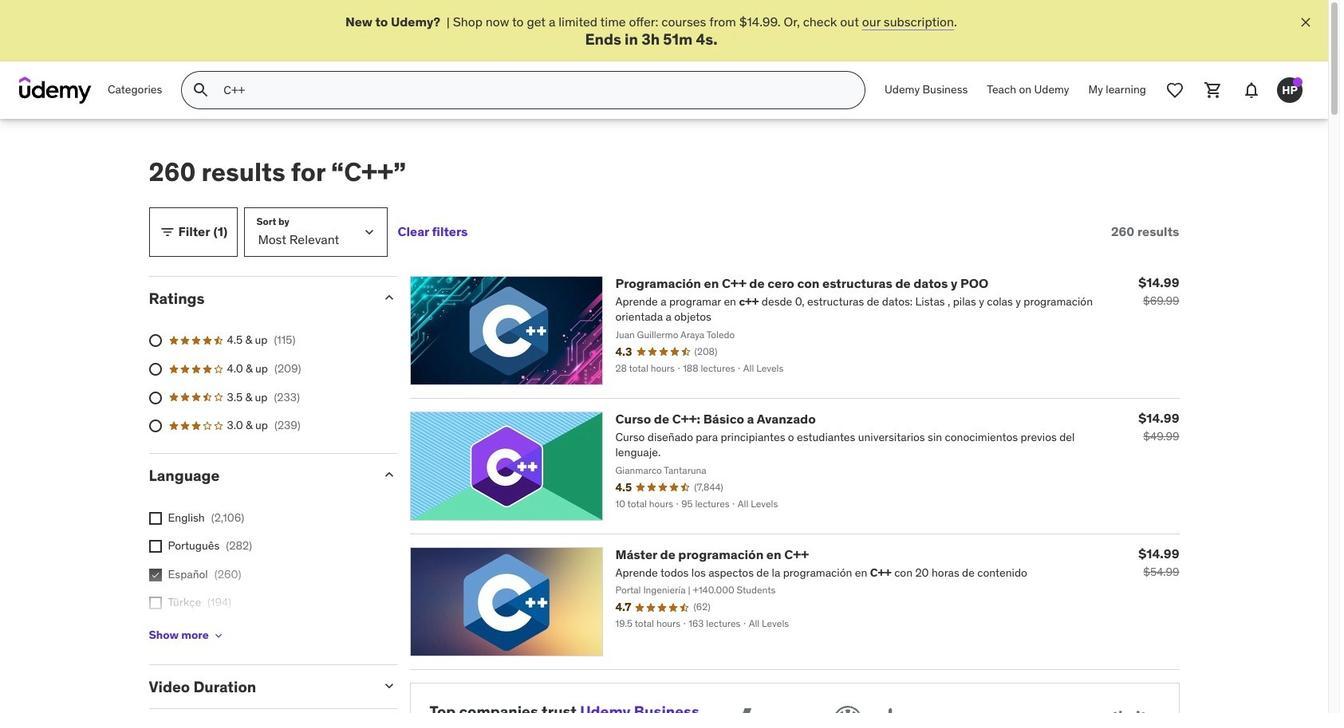 Task type: describe. For each thing, give the bounding box(es) containing it.
volkswagen image
[[830, 703, 866, 713]]

Search for anything text field
[[221, 77, 846, 104]]

1 small image from the top
[[381, 289, 397, 305]]

shopping cart with 0 items image
[[1204, 81, 1223, 100]]

2 small image from the top
[[381, 467, 397, 483]]

udemy image
[[19, 77, 92, 104]]

nasdaq image
[[719, 703, 811, 713]]

2 xsmall image from the top
[[149, 569, 162, 582]]

notifications image
[[1243, 81, 1262, 100]]



Task type: locate. For each thing, give the bounding box(es) containing it.
small image
[[159, 224, 175, 240], [381, 678, 397, 694]]

0 vertical spatial xsmall image
[[149, 512, 162, 525]]

1 vertical spatial xsmall image
[[212, 629, 225, 642]]

box image
[[885, 703, 938, 713]]

0 vertical spatial small image
[[159, 224, 175, 240]]

1 horizontal spatial small image
[[381, 678, 397, 694]]

xsmall image
[[149, 512, 162, 525], [149, 569, 162, 582], [149, 597, 162, 610]]

0 vertical spatial xsmall image
[[149, 540, 162, 553]]

1 xsmall image from the top
[[149, 512, 162, 525]]

wishlist image
[[1166, 81, 1185, 100]]

1 vertical spatial small image
[[381, 678, 397, 694]]

1 vertical spatial xsmall image
[[149, 569, 162, 582]]

0 vertical spatial small image
[[381, 289, 397, 305]]

2 vertical spatial xsmall image
[[149, 597, 162, 610]]

small image
[[381, 289, 397, 305], [381, 467, 397, 483]]

status
[[1112, 224, 1180, 240]]

eventbrite image
[[1068, 703, 1160, 713]]

xsmall image
[[149, 540, 162, 553], [212, 629, 225, 642]]

1 vertical spatial small image
[[381, 467, 397, 483]]

0 horizontal spatial xsmall image
[[149, 540, 162, 553]]

you have alerts image
[[1294, 78, 1303, 87]]

1 horizontal spatial xsmall image
[[212, 629, 225, 642]]

0 horizontal spatial small image
[[159, 224, 175, 240]]

3 xsmall image from the top
[[149, 597, 162, 610]]

close image
[[1298, 14, 1314, 30]]

submit search image
[[192, 81, 211, 100]]



Task type: vqa. For each thing, say whether or not it's contained in the screenshot.
NOTIFICATIONS icon
yes



